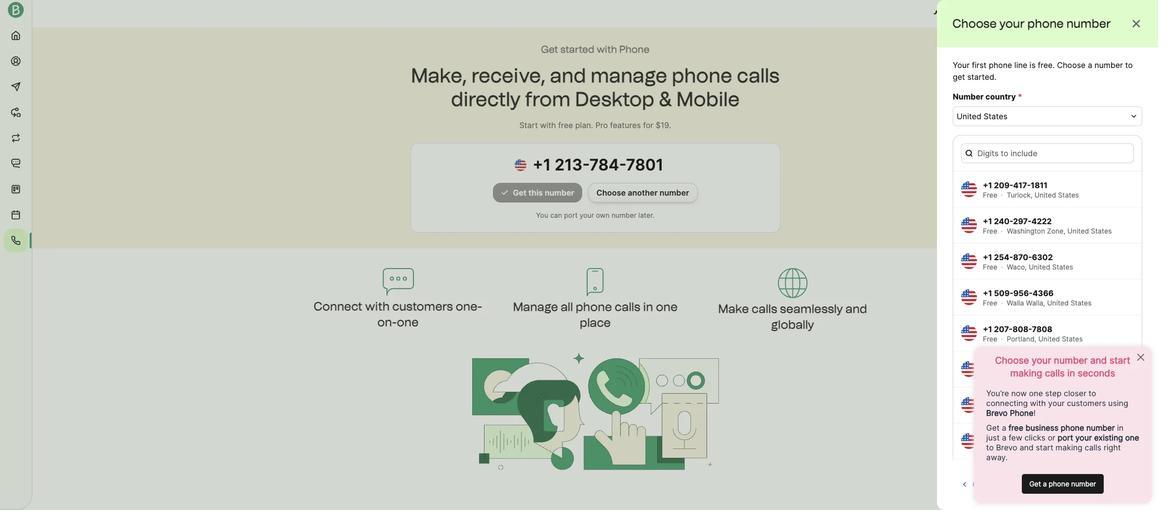 Task type: describe. For each thing, give the bounding box(es) containing it.
number country *
[[953, 92, 1023, 102]]

free
[[558, 120, 573, 130]]

globally
[[771, 318, 814, 332]]

4222
[[1032, 217, 1052, 227]]

213-
[[555, 155, 590, 175]]

connect
[[314, 300, 363, 314]]

states inside +1 254-230-1082 waco, united states
[[1053, 479, 1073, 488]]

one-
[[456, 300, 482, 314]]

240- for 573-
[[994, 433, 1014, 443]]

plan.
[[575, 120, 593, 130]]

united inside +1 720-903-4859 denver southwest, united states
[[1071, 371, 1093, 380]]

us image for +1 720-903-4859
[[961, 362, 977, 378]]

230-
[[1013, 469, 1033, 479]]

free.
[[1038, 60, 1055, 70]]

209-
[[994, 181, 1014, 191]]

+1 for +1 720-903-4859 denver southwest, united states
[[983, 361, 992, 371]]

choose your phone number
[[953, 16, 1112, 31]]

marlboro, united states
[[1007, 443, 1085, 452]]

7451
[[1032, 433, 1050, 443]]

choose your phone number dialog
[[937, 0, 1158, 511]]

features
[[610, 120, 641, 130]]

1 vertical spatial your
[[580, 211, 594, 220]]

all
[[561, 300, 573, 314]]

7808
[[1032, 325, 1053, 335]]

7801
[[626, 155, 664, 175]]

free for +1 650-623-8953
[[983, 407, 998, 416]]

free for +1 207-808-7808
[[983, 335, 998, 344]]

washington
[[1007, 227, 1045, 235]]

usage and plan
[[946, 9, 1004, 19]]

us image for +1 509-956-4366
[[961, 290, 977, 306]]

number
[[953, 92, 984, 102]]

united states
[[957, 112, 1008, 121]]

connect with customers one- on-one
[[314, 300, 482, 330]]

turlock, united states
[[1007, 191, 1079, 199]]

+1 650-623-8953
[[983, 397, 1053, 407]]

with for plan.
[[540, 120, 556, 130]]

number inside button
[[545, 188, 574, 198]]

956-
[[1014, 289, 1033, 299]]

own
[[596, 211, 610, 220]]

+1 254-230-1082 waco, united states
[[983, 469, 1073, 488]]

denver
[[1007, 371, 1030, 380]]

one for in
[[656, 300, 678, 314]]

1082
[[1032, 469, 1052, 479]]

port
[[564, 211, 578, 220]]

get this number button
[[493, 183, 582, 203]]

free for +1 209-417-1811
[[983, 191, 998, 199]]

your first phone line is free. choose a number to get started.
[[953, 60, 1133, 82]]

calls inside make calls seamlessly and globally
[[752, 302, 778, 316]]

choose inside your first phone line is free. choose a number to get started.
[[1057, 60, 1086, 70]]

+1 720-903-4859 denver southwest, united states
[[983, 361, 1115, 380]]

Digits to include search field
[[961, 144, 1134, 163]]

make calls seamlessly and globally
[[718, 302, 867, 332]]

free for +1 240-297-4222
[[983, 227, 998, 235]]

is
[[1030, 60, 1036, 70]]

us image for +1 207-808-7808
[[961, 326, 977, 342]]

+1 213-784-7801
[[533, 155, 664, 175]]

zone,
[[1047, 227, 1066, 235]]

united down 4366
[[1047, 299, 1069, 307]]

number up a
[[1067, 16, 1112, 31]]

650-
[[994, 397, 1014, 407]]

turlock,
[[1007, 191, 1033, 199]]

cancel
[[973, 480, 999, 490]]

you can port your own number later.
[[536, 211, 655, 220]]

in
[[643, 300, 653, 314]]

waco, inside +1 254-230-1082 waco, united states
[[1007, 479, 1027, 488]]

united down 1811
[[1035, 191, 1056, 199]]

choose for choose another number
[[597, 188, 626, 198]]

united right zone,
[[1068, 227, 1089, 235]]

desktop
[[575, 87, 655, 111]]

240- for 297-
[[994, 217, 1013, 227]]

country
[[986, 92, 1016, 102]]

company
[[1102, 9, 1139, 19]]

+1 for +1 240-297-4222
[[983, 217, 992, 227]]

number inside button
[[660, 188, 689, 198]]

us image for +1 240-573-7451
[[961, 434, 977, 450]]

plan
[[988, 9, 1004, 19]]

portland,
[[1007, 335, 1037, 344]]

united down 7808
[[1039, 335, 1060, 344]]

directly
[[451, 87, 521, 111]]

place
[[580, 316, 611, 330]]

states inside +1 720-903-4859 denver southwest, united states
[[1094, 371, 1115, 380]]

903-
[[1013, 361, 1033, 371]]

$19.
[[656, 120, 671, 130]]

new company button
[[1064, 4, 1143, 24]]

another
[[628, 188, 658, 198]]

choose another number button
[[588, 183, 698, 203]]

choose another number
[[597, 188, 689, 198]]

417-
[[1014, 181, 1031, 191]]

0 vertical spatial with
[[597, 43, 617, 55]]

1 waco, from the top
[[1007, 263, 1027, 271]]

+1 207-808-7808
[[983, 325, 1053, 335]]

+1 254-870-6302
[[983, 253, 1053, 263]]

808-
[[1013, 325, 1032, 335]]

make
[[718, 302, 749, 316]]

can
[[550, 211, 562, 220]]

view,
[[1039, 407, 1057, 416]]

509-
[[994, 289, 1014, 299]]

207-
[[994, 325, 1013, 335]]

united inside united states popup button
[[957, 112, 982, 121]]

start with free plan. pro features for $19.
[[520, 120, 671, 130]]



Task type: locate. For each thing, give the bounding box(es) containing it.
cancel button
[[953, 475, 1007, 495]]

calls
[[737, 64, 780, 87], [615, 300, 641, 314], [752, 302, 778, 316]]

states
[[984, 112, 1008, 121], [1058, 191, 1079, 199], [1091, 227, 1112, 235], [1053, 263, 1073, 271], [1071, 299, 1092, 307], [1062, 335, 1083, 344], [1094, 371, 1115, 380], [1082, 407, 1103, 416], [1064, 443, 1085, 452], [1053, 479, 1073, 488]]

1 us image from the top
[[961, 218, 977, 233]]

line
[[1015, 60, 1028, 70]]

us image for +1 209-417-1811
[[961, 182, 977, 197]]

1 vertical spatial choose
[[1057, 60, 1086, 70]]

+1 left the 720-
[[983, 361, 992, 371]]

one right in
[[656, 300, 678, 314]]

get
[[953, 72, 965, 82]]

mountain
[[1007, 407, 1037, 416]]

2 us image from the top
[[961, 254, 977, 269]]

0 vertical spatial 254-
[[994, 253, 1013, 263]]

calls inside manage all phone calls in one place
[[615, 300, 641, 314]]

on-
[[377, 315, 397, 330]]

united down 6302
[[1029, 263, 1051, 271]]

+1 left "207-"
[[983, 325, 992, 335]]

254- for 870-
[[994, 253, 1013, 263]]

1 horizontal spatial and
[[846, 302, 867, 316]]

waco, down 230-
[[1007, 479, 1027, 488]]

0 horizontal spatial choose
[[597, 188, 626, 198]]

2 waco, from the top
[[1007, 479, 1027, 488]]

choose for choose your phone number
[[953, 16, 997, 31]]

784-
[[590, 155, 626, 175]]

*
[[1018, 92, 1023, 102]]

1 240- from the top
[[994, 217, 1013, 227]]

free for +1 240-573-7451
[[983, 443, 998, 452]]

us image for +1 254-870-6302
[[961, 254, 977, 269]]

2 horizontal spatial and
[[972, 9, 986, 19]]

0 vertical spatial one
[[656, 300, 678, 314]]

with up on-
[[365, 300, 390, 314]]

1 vertical spatial 254-
[[994, 469, 1013, 479]]

waco, down "+1 254-870-6302"
[[1007, 263, 1027, 271]]

us image left "+1 254-870-6302"
[[961, 254, 977, 269]]

usage and plan button
[[926, 4, 1012, 24]]

waco, united states
[[1007, 263, 1073, 271]]

phone inside your first phone line is free. choose a number to get started.
[[989, 60, 1012, 70]]

+1 for +1 254-230-1082 waco, united states
[[983, 469, 992, 479]]

2 240- from the top
[[994, 433, 1014, 443]]

choose up "own"
[[597, 188, 626, 198]]

with left phone
[[597, 43, 617, 55]]

1 horizontal spatial with
[[540, 120, 556, 130]]

seamlessly
[[780, 302, 843, 316]]

+1 240-573-7451
[[983, 433, 1050, 443]]

+1
[[533, 155, 551, 175], [983, 181, 992, 191], [983, 217, 992, 227], [983, 253, 992, 263], [983, 289, 992, 299], [983, 325, 992, 335], [983, 361, 992, 371], [983, 397, 992, 407], [983, 433, 992, 443], [983, 469, 992, 479]]

washington zone, united states
[[1007, 227, 1112, 235]]

1 vertical spatial 240-
[[994, 433, 1014, 443]]

manage
[[513, 300, 558, 314]]

one
[[656, 300, 678, 314], [397, 315, 419, 330]]

0 horizontal spatial one
[[397, 315, 419, 330]]

1 vertical spatial and
[[550, 64, 586, 87]]

you
[[536, 211, 548, 220]]

united down number
[[957, 112, 982, 121]]

0 horizontal spatial get
[[513, 188, 527, 198]]

free for +1 509-956-4366
[[983, 299, 998, 307]]

manage all phone calls in one place
[[513, 300, 678, 330]]

mountain view, united states
[[1007, 407, 1103, 416]]

united inside +1 254-230-1082 waco, united states
[[1029, 479, 1051, 488]]

number inside your first phone line is free. choose a number to get started.
[[1095, 60, 1123, 70]]

+1 left "573-"
[[983, 433, 992, 443]]

2 vertical spatial with
[[365, 300, 390, 314]]

one inside manage all phone calls in one place
[[656, 300, 678, 314]]

1 vertical spatial with
[[540, 120, 556, 130]]

0 vertical spatial and
[[972, 9, 986, 19]]

2 horizontal spatial with
[[597, 43, 617, 55]]

6 free from the top
[[983, 407, 998, 416]]

0 vertical spatial your
[[1000, 16, 1025, 31]]

free down 650-
[[983, 407, 998, 416]]

0 vertical spatial choose
[[953, 16, 997, 31]]

+1 left 509-
[[983, 289, 992, 299]]

1 254- from the top
[[994, 253, 1013, 263]]

new
[[1083, 9, 1100, 19]]

us image up the cancel 'button'
[[961, 434, 977, 450]]

phone for line
[[989, 60, 1012, 70]]

254- inside +1 254-230-1082 waco, united states
[[994, 469, 1013, 479]]

2 horizontal spatial choose
[[1057, 60, 1086, 70]]

your
[[953, 60, 970, 70]]

+1 for +1 207-808-7808
[[983, 325, 992, 335]]

get inside button
[[513, 188, 527, 198]]

and left plan
[[972, 9, 986, 19]]

5 free from the top
[[983, 335, 998, 344]]

with for one-
[[365, 300, 390, 314]]

+1 left 650-
[[983, 397, 992, 407]]

0 vertical spatial waco,
[[1007, 263, 1027, 271]]

mobile
[[677, 87, 740, 111]]

walla,
[[1026, 299, 1045, 307]]

manage
[[591, 64, 667, 87]]

united
[[957, 112, 982, 121], [1035, 191, 1056, 199], [1068, 227, 1089, 235], [1029, 263, 1051, 271], [1047, 299, 1069, 307], [1039, 335, 1060, 344], [1071, 371, 1093, 380], [1059, 407, 1080, 416], [1040, 443, 1062, 452], [1029, 479, 1051, 488]]

get for get this number
[[513, 188, 527, 198]]

number
[[1067, 16, 1112, 31], [1095, 60, 1123, 70], [545, 188, 574, 198], [660, 188, 689, 198], [612, 211, 637, 220]]

2 vertical spatial choose
[[597, 188, 626, 198]]

and right seamlessly
[[846, 302, 867, 316]]

+1 left 870-
[[983, 253, 992, 263]]

+1 for +1 650-623-8953
[[983, 397, 992, 407]]

and down the started
[[550, 64, 586, 87]]

number up can
[[545, 188, 574, 198]]

calls inside make, receive, and manage phone calls directly from desktop & mobile
[[737, 64, 780, 87]]

us image for +1 240-297-4222
[[961, 218, 977, 233]]

receive,
[[472, 64, 546, 87]]

None field
[[957, 111, 1127, 122]]

start
[[520, 120, 538, 130]]

+1 left 297-
[[983, 217, 992, 227]]

1811
[[1031, 181, 1048, 191]]

a
[[1088, 60, 1093, 70]]

254- for 230-
[[994, 469, 1013, 479]]

+1 inside +1 254-230-1082 waco, united states
[[983, 469, 992, 479]]

4366
[[1033, 289, 1054, 299]]

free down 209- at the top of page
[[983, 191, 998, 199]]

+1 for +1 213-784-7801
[[533, 155, 551, 175]]

to
[[1126, 60, 1133, 70]]

254- down washington
[[994, 253, 1013, 263]]

+1 509-956-4366
[[983, 289, 1054, 299]]

number right "own"
[[612, 211, 637, 220]]

free
[[983, 191, 998, 199], [983, 227, 998, 235], [983, 263, 998, 271], [983, 299, 998, 307], [983, 335, 998, 344], [983, 407, 998, 416], [983, 443, 998, 452]]

1 vertical spatial get
[[513, 188, 527, 198]]

free down "207-"
[[983, 335, 998, 344]]

united right southwest,
[[1071, 371, 1093, 380]]

240- up washington
[[994, 217, 1013, 227]]

walla walla, united states
[[1007, 299, 1092, 307]]

1 horizontal spatial one
[[656, 300, 678, 314]]

1 free from the top
[[983, 191, 998, 199]]

free down 509-
[[983, 299, 998, 307]]

customers
[[392, 300, 453, 314]]

get
[[541, 43, 558, 55], [513, 188, 527, 198]]

254-
[[994, 253, 1013, 263], [994, 469, 1013, 479]]

get started with phone
[[541, 43, 650, 55]]

2 free from the top
[[983, 227, 998, 235]]

and inside make, receive, and manage phone calls directly from desktop & mobile
[[550, 64, 586, 87]]

free down +1 240-297-4222
[[983, 227, 998, 235]]

+1 for +1 509-956-4366
[[983, 289, 992, 299]]

one down customers
[[397, 315, 419, 330]]

3 free from the top
[[983, 263, 998, 271]]

+1 for +1 209-417-1811
[[983, 181, 992, 191]]

4 free from the top
[[983, 299, 998, 307]]

+1 for +1 240-573-7451
[[983, 433, 992, 443]]

0 horizontal spatial and
[[550, 64, 586, 87]]

southwest,
[[1032, 371, 1069, 380]]

4859
[[1033, 361, 1053, 371]]

none field inside united states popup button
[[957, 111, 1127, 122]]

this
[[529, 188, 543, 198]]

and inside button
[[972, 9, 986, 19]]

+1 for +1 254-870-6302
[[983, 253, 992, 263]]

your inside choose your phone number dialog
[[1000, 16, 1025, 31]]

1 horizontal spatial get
[[541, 43, 558, 55]]

united down 1082
[[1029, 479, 1051, 488]]

get for get started with phone
[[541, 43, 558, 55]]

get this number
[[513, 188, 574, 198]]

united right view, at the right bottom of the page
[[1059, 407, 1080, 416]]

phone inside make, receive, and manage phone calls directly from desktop & mobile
[[672, 64, 733, 87]]

make, receive, and manage phone calls directly from desktop & mobile
[[411, 64, 780, 111]]

0 horizontal spatial with
[[365, 300, 390, 314]]

pro
[[596, 120, 608, 130]]

240- up marlboro,
[[994, 433, 1014, 443]]

phone for number
[[1028, 16, 1064, 31]]

choose left a
[[1057, 60, 1086, 70]]

and inside make calls seamlessly and globally
[[846, 302, 867, 316]]

phone for calls
[[576, 300, 612, 314]]

started
[[561, 43, 595, 55]]

297-
[[1013, 217, 1032, 227]]

choose inside choose another number button
[[597, 188, 626, 198]]

us image left the 720-
[[961, 362, 977, 378]]

with inside the connect with customers one- on-one
[[365, 300, 390, 314]]

0 vertical spatial get
[[541, 43, 558, 55]]

3 us image from the top
[[961, 362, 977, 378]]

+1 up get this number at the left top
[[533, 155, 551, 175]]

one for on-
[[397, 315, 419, 330]]

get left this
[[513, 188, 527, 198]]

us image
[[515, 159, 533, 171], [961, 182, 977, 197], [961, 290, 977, 306], [961, 326, 977, 342], [961, 470, 977, 486]]

marlboro,
[[1007, 443, 1038, 452]]

6302
[[1032, 253, 1053, 263]]

united down 7451
[[1040, 443, 1062, 452]]

240-
[[994, 217, 1013, 227], [994, 433, 1014, 443]]

1 vertical spatial one
[[397, 315, 419, 330]]

phone inside manage all phone calls in one place
[[576, 300, 612, 314]]

us image for +1 650-623-8953
[[961, 398, 977, 414]]

free down +1 240-573-7451
[[983, 443, 998, 452]]

254- up cancel
[[994, 469, 1013, 479]]

number right a
[[1095, 60, 1123, 70]]

5 us image from the top
[[961, 434, 977, 450]]

free down "+1 254-870-6302"
[[983, 263, 998, 271]]

1 horizontal spatial choose
[[953, 16, 997, 31]]

1 vertical spatial waco,
[[1007, 479, 1027, 488]]

&
[[659, 87, 672, 111]]

states inside popup button
[[984, 112, 1008, 121]]

free for +1 254-870-6302
[[983, 263, 998, 271]]

united states button
[[953, 107, 1143, 126]]

started.
[[968, 72, 997, 82]]

your up "line" at the top right of page
[[1000, 16, 1025, 31]]

+1 up cancel
[[983, 469, 992, 479]]

one inside the connect with customers one- on-one
[[397, 315, 419, 330]]

us image left +1 240-297-4222
[[961, 218, 977, 233]]

0 vertical spatial 240-
[[994, 217, 1013, 227]]

choose up first
[[953, 16, 997, 31]]

2 254- from the top
[[994, 469, 1013, 479]]

make,
[[411, 64, 467, 87]]

with left free
[[540, 120, 556, 130]]

us image left 650-
[[961, 398, 977, 414]]

get left the started
[[541, 43, 558, 55]]

us image
[[961, 218, 977, 233], [961, 254, 977, 269], [961, 362, 977, 378], [961, 398, 977, 414], [961, 434, 977, 450]]

1 horizontal spatial your
[[1000, 16, 1025, 31]]

7 free from the top
[[983, 443, 998, 452]]

waco,
[[1007, 263, 1027, 271], [1007, 479, 1027, 488]]

new company
[[1083, 9, 1139, 19]]

8953
[[1033, 397, 1053, 407]]

later.
[[639, 211, 655, 220]]

+1 240-297-4222
[[983, 217, 1052, 227]]

720-
[[994, 361, 1013, 371]]

number right another
[[660, 188, 689, 198]]

your right port
[[580, 211, 594, 220]]

2 vertical spatial and
[[846, 302, 867, 316]]

4 us image from the top
[[961, 398, 977, 414]]

walla
[[1007, 299, 1024, 307]]

623-
[[1014, 397, 1033, 407]]

from
[[525, 87, 571, 111]]

0 horizontal spatial your
[[580, 211, 594, 220]]

+1 inside +1 720-903-4859 denver southwest, united states
[[983, 361, 992, 371]]

+1 left 209- at the top of page
[[983, 181, 992, 191]]

with
[[597, 43, 617, 55], [540, 120, 556, 130], [365, 300, 390, 314]]

for
[[643, 120, 654, 130]]



Task type: vqa. For each thing, say whether or not it's contained in the screenshot.
campaign.
no



